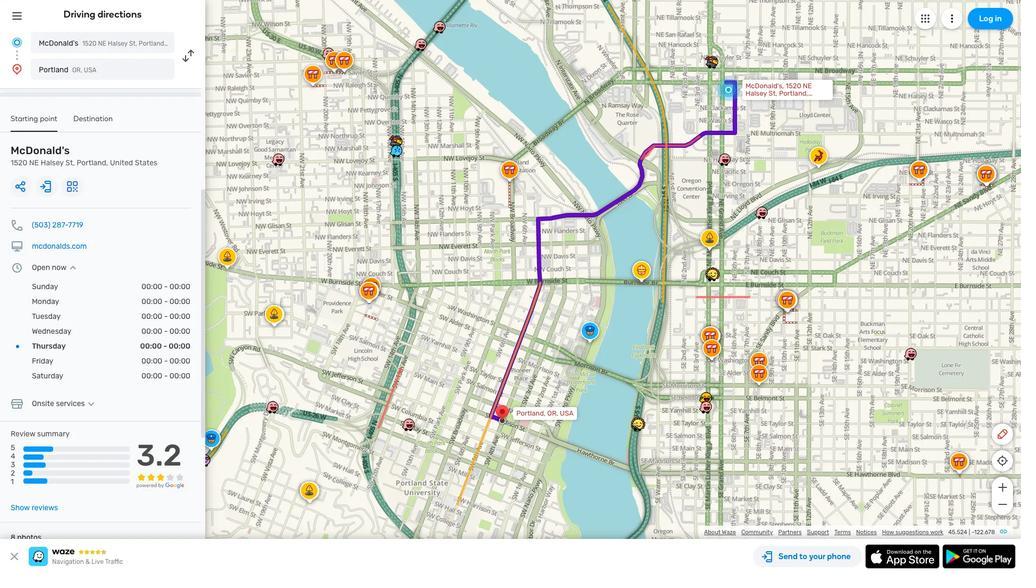 Task type: vqa. For each thing, say whether or not it's contained in the screenshot.
287-
yes



Task type: describe. For each thing, give the bounding box(es) containing it.
|
[[969, 529, 971, 536]]

- for thursday
[[164, 342, 167, 351]]

mcdonalds.com link
[[32, 242, 87, 251]]

support
[[807, 529, 829, 536]]

halsey inside mcdonald's, 1520 ne halsey st, portland, united states
[[746, 89, 767, 97]]

2 vertical spatial united
[[110, 159, 133, 168]]

suggestions
[[896, 529, 929, 536]]

usa for portland,
[[560, 410, 574, 418]]

current location image
[[11, 36, 23, 49]]

0 vertical spatial ne
[[98, 40, 106, 47]]

starting point button
[[11, 114, 57, 132]]

point
[[40, 114, 57, 123]]

2
[[11, 469, 15, 478]]

open
[[32, 263, 50, 272]]

00:00 - 00:00 for monday
[[142, 297, 190, 306]]

1520 inside mcdonald's, 1520 ne halsey st, portland, united states
[[786, 82, 802, 90]]

0 vertical spatial mcdonald's
[[39, 39, 78, 48]]

terms
[[835, 529, 851, 536]]

live
[[92, 559, 104, 566]]

waze
[[722, 529, 736, 536]]

- for friday
[[164, 357, 168, 366]]

1
[[11, 478, 14, 487]]

mcdonald's inside "mcdonald's 1520 ne halsey st, portland, united states"
[[11, 144, 70, 157]]

partners
[[779, 529, 802, 536]]

portland, or, usa
[[517, 410, 574, 418]]

00:00 - 00:00 for thursday
[[140, 342, 190, 351]]

00:00 - 00:00 for friday
[[142, 357, 190, 366]]

5
[[11, 444, 15, 453]]

2 vertical spatial ne
[[29, 159, 39, 168]]

driving
[[64, 9, 95, 20]]

0 vertical spatial mcdonald's 1520 ne halsey st, portland, united states
[[39, 39, 208, 48]]

services
[[56, 400, 85, 409]]

about waze link
[[704, 529, 736, 536]]

- for saturday
[[164, 372, 168, 381]]

tuesday
[[32, 312, 61, 321]]

starting point
[[11, 114, 57, 123]]

usa for portland
[[84, 67, 97, 74]]

2 vertical spatial 1520
[[11, 159, 27, 168]]

sunday
[[32, 283, 58, 292]]

onsite services button
[[32, 400, 98, 409]]

call image
[[11, 219, 23, 232]]

mcdonald's,
[[746, 82, 784, 90]]

st, inside mcdonald's, 1520 ne halsey st, portland, united states
[[769, 89, 778, 97]]

pencil image
[[996, 428, 1009, 441]]

8
[[11, 534, 15, 543]]

7719
[[68, 221, 83, 230]]

united inside mcdonald's, 1520 ne halsey st, portland, united states
[[746, 97, 767, 105]]

how suggestions work link
[[883, 529, 944, 536]]

store image
[[11, 398, 23, 411]]

wednesday
[[32, 327, 71, 336]]

x image
[[8, 551, 21, 563]]

show
[[11, 504, 30, 513]]

287-
[[52, 221, 68, 230]]

starting
[[11, 114, 38, 123]]

monday
[[32, 297, 59, 306]]

clock image
[[11, 262, 23, 275]]

community
[[742, 529, 773, 536]]

onsite
[[32, 400, 54, 409]]

open now button
[[32, 263, 79, 272]]

3.2
[[137, 438, 182, 474]]

chevron up image
[[67, 264, 79, 272]]

5 4 3 2 1
[[11, 444, 15, 487]]

45.524
[[949, 529, 968, 536]]

8 photos
[[11, 534, 41, 543]]

0 vertical spatial states
[[189, 40, 208, 47]]

0 vertical spatial united
[[167, 40, 187, 47]]

open now
[[32, 263, 67, 272]]

link image
[[1000, 528, 1008, 536]]

zoom out image
[[996, 499, 1010, 511]]



Task type: locate. For each thing, give the bounding box(es) containing it.
2 horizontal spatial st,
[[769, 89, 778, 97]]

about waze community partners support terms notices how suggestions work 45.524 | -122.678
[[704, 529, 995, 536]]

reviews
[[32, 504, 58, 513]]

onsite services
[[32, 400, 85, 409]]

3
[[11, 461, 15, 470]]

2 horizontal spatial states
[[769, 97, 790, 105]]

mcdonald's, 1520 ne halsey st, portland, united states
[[746, 82, 812, 105]]

or,
[[72, 67, 82, 74], [548, 410, 558, 418]]

review summary
[[11, 430, 70, 439]]

mcdonald's down starting point button
[[11, 144, 70, 157]]

portland
[[39, 65, 68, 74]]

partners link
[[779, 529, 802, 536]]

0 horizontal spatial states
[[135, 159, 157, 168]]

usa inside portland or, usa
[[84, 67, 97, 74]]

1 horizontal spatial 1520
[[82, 40, 96, 47]]

122.678
[[975, 529, 995, 536]]

ne right mcdonald's,
[[803, 82, 812, 90]]

- for wednesday
[[164, 327, 168, 336]]

community link
[[742, 529, 773, 536]]

halsey
[[108, 40, 128, 47], [746, 89, 767, 97], [41, 159, 64, 168]]

destination button
[[73, 114, 113, 131]]

chevron down image
[[85, 400, 98, 409]]

notices link
[[857, 529, 877, 536]]

2 horizontal spatial ne
[[803, 82, 812, 90]]

1 vertical spatial 1520
[[786, 82, 802, 90]]

notices
[[857, 529, 877, 536]]

4
[[11, 452, 15, 461]]

0 horizontal spatial st,
[[65, 159, 75, 168]]

0 horizontal spatial united
[[110, 159, 133, 168]]

0 vertical spatial halsey
[[108, 40, 128, 47]]

2 horizontal spatial united
[[746, 97, 767, 105]]

how
[[883, 529, 895, 536]]

summary
[[37, 430, 70, 439]]

review
[[11, 430, 35, 439]]

0 horizontal spatial 1520
[[11, 159, 27, 168]]

about
[[704, 529, 721, 536]]

portland,
[[139, 40, 166, 47], [779, 89, 809, 97], [77, 159, 108, 168], [517, 410, 546, 418]]

traffic
[[105, 559, 123, 566]]

portland, inside mcdonald's, 1520 ne halsey st, portland, united states
[[779, 89, 809, 97]]

st,
[[129, 40, 137, 47], [769, 89, 778, 97], [65, 159, 75, 168]]

1 vertical spatial mcdonald's 1520 ne halsey st, portland, united states
[[11, 144, 157, 168]]

mcdonald's 1520 ne halsey st, portland, united states
[[39, 39, 208, 48], [11, 144, 157, 168]]

- for monday
[[164, 297, 168, 306]]

0 vertical spatial or,
[[72, 67, 82, 74]]

1 horizontal spatial halsey
[[108, 40, 128, 47]]

ne inside mcdonald's, 1520 ne halsey st, portland, united states
[[803, 82, 812, 90]]

friday
[[32, 357, 53, 366]]

(503) 287-7719
[[32, 221, 83, 230]]

1 horizontal spatial states
[[189, 40, 208, 47]]

show reviews
[[11, 504, 58, 513]]

1 horizontal spatial or,
[[548, 410, 558, 418]]

2 horizontal spatial halsey
[[746, 89, 767, 97]]

1 vertical spatial usa
[[560, 410, 574, 418]]

00:00 - 00:00 for saturday
[[142, 372, 190, 381]]

(503)
[[32, 221, 51, 230]]

destination
[[73, 114, 113, 123]]

or, for portland
[[72, 67, 82, 74]]

ne down "driving directions"
[[98, 40, 106, 47]]

0 vertical spatial 1520
[[82, 40, 96, 47]]

2 vertical spatial states
[[135, 159, 157, 168]]

1 vertical spatial mcdonald's
[[11, 144, 70, 157]]

support link
[[807, 529, 829, 536]]

mcdonald's up the portland
[[39, 39, 78, 48]]

computer image
[[11, 240, 23, 253]]

states inside mcdonald's, 1520 ne halsey st, portland, united states
[[769, 97, 790, 105]]

terms link
[[835, 529, 851, 536]]

work
[[931, 529, 944, 536]]

1520
[[82, 40, 96, 47], [786, 82, 802, 90], [11, 159, 27, 168]]

1 horizontal spatial usa
[[560, 410, 574, 418]]

- for tuesday
[[164, 312, 168, 321]]

or, for portland,
[[548, 410, 558, 418]]

mcdonald's
[[39, 39, 78, 48], [11, 144, 70, 157]]

0 vertical spatial usa
[[84, 67, 97, 74]]

or, inside portland or, usa
[[72, 67, 82, 74]]

2 vertical spatial halsey
[[41, 159, 64, 168]]

1 horizontal spatial ne
[[98, 40, 106, 47]]

(503) 287-7719 link
[[32, 221, 83, 230]]

thursday
[[32, 342, 66, 351]]

portland or, usa
[[39, 65, 97, 74]]

zoom in image
[[996, 481, 1010, 494]]

1520 right mcdonald's,
[[786, 82, 802, 90]]

saturday
[[32, 372, 63, 381]]

mcdonald's 1520 ne halsey st, portland, united states down destination button
[[11, 144, 157, 168]]

1 vertical spatial states
[[769, 97, 790, 105]]

2 vertical spatial st,
[[65, 159, 75, 168]]

1 vertical spatial or,
[[548, 410, 558, 418]]

navigation
[[52, 559, 84, 566]]

1 horizontal spatial united
[[167, 40, 187, 47]]

ne
[[98, 40, 106, 47], [803, 82, 812, 90], [29, 159, 39, 168]]

00:00 - 00:00 for wednesday
[[142, 327, 190, 336]]

1520 down driving
[[82, 40, 96, 47]]

1 vertical spatial ne
[[803, 82, 812, 90]]

navigation & live traffic
[[52, 559, 123, 566]]

0 horizontal spatial halsey
[[41, 159, 64, 168]]

united
[[167, 40, 187, 47], [746, 97, 767, 105], [110, 159, 133, 168]]

directions
[[98, 9, 142, 20]]

00:00 - 00:00 for sunday
[[142, 283, 190, 292]]

states
[[189, 40, 208, 47], [769, 97, 790, 105], [135, 159, 157, 168]]

1 horizontal spatial st,
[[129, 40, 137, 47]]

&
[[86, 559, 90, 566]]

2 horizontal spatial 1520
[[786, 82, 802, 90]]

00:00
[[142, 283, 162, 292], [170, 283, 190, 292], [142, 297, 162, 306], [170, 297, 190, 306], [142, 312, 162, 321], [170, 312, 190, 321], [142, 327, 162, 336], [170, 327, 190, 336], [140, 342, 162, 351], [169, 342, 190, 351], [142, 357, 162, 366], [170, 357, 190, 366], [142, 372, 162, 381], [170, 372, 190, 381]]

0 horizontal spatial usa
[[84, 67, 97, 74]]

photos
[[17, 534, 41, 543]]

0 vertical spatial st,
[[129, 40, 137, 47]]

1 vertical spatial halsey
[[746, 89, 767, 97]]

00:00 - 00:00 for tuesday
[[142, 312, 190, 321]]

now
[[52, 263, 67, 272]]

00:00 - 00:00
[[142, 283, 190, 292], [142, 297, 190, 306], [142, 312, 190, 321], [142, 327, 190, 336], [140, 342, 190, 351], [142, 357, 190, 366], [142, 372, 190, 381]]

1 vertical spatial st,
[[769, 89, 778, 97]]

1520 down starting point button
[[11, 159, 27, 168]]

mcdonald's 1520 ne halsey st, portland, united states down directions on the left top
[[39, 39, 208, 48]]

- for sunday
[[164, 283, 168, 292]]

-
[[164, 283, 168, 292], [164, 297, 168, 306], [164, 312, 168, 321], [164, 327, 168, 336], [164, 342, 167, 351], [164, 357, 168, 366], [164, 372, 168, 381], [972, 529, 975, 536]]

mcdonalds.com
[[32, 242, 87, 251]]

usa
[[84, 67, 97, 74], [560, 410, 574, 418]]

0 horizontal spatial or,
[[72, 67, 82, 74]]

location image
[[11, 63, 23, 76]]

1 vertical spatial united
[[746, 97, 767, 105]]

driving directions
[[64, 9, 142, 20]]

ne down starting point button
[[29, 159, 39, 168]]

0 horizontal spatial ne
[[29, 159, 39, 168]]



